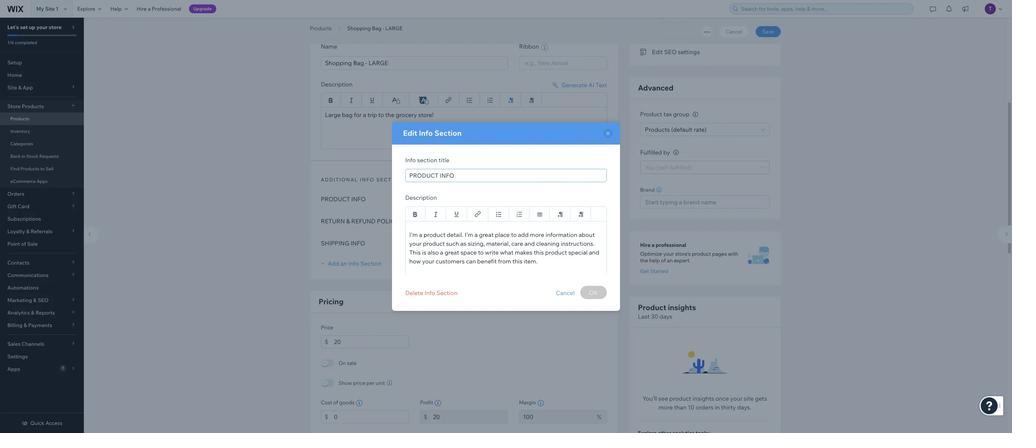 Task type: describe. For each thing, give the bounding box(es) containing it.
benefit
[[477, 257, 497, 265]]

section for edit info section
[[435, 128, 462, 137]]

basic
[[321, 24, 339, 30]]

product for tax
[[640, 111, 662, 118]]

material,
[[486, 240, 510, 247]]

product for insights
[[638, 303, 667, 312]]

quick access button
[[21, 420, 62, 426]]

cost of goods
[[321, 399, 355, 406]]

shopping
[[347, 25, 371, 32]]

0 horizontal spatial great
[[445, 249, 459, 256]]

requests
[[39, 153, 59, 159]]

the for grocery
[[385, 111, 395, 118]]

in inside you'll see product insights once your site gets more than 10 orders in thirty days.
[[715, 404, 720, 411]]

professional
[[152, 6, 181, 12]]

professional
[[656, 242, 687, 249]]

point
[[7, 241, 20, 247]]

1 horizontal spatial description
[[405, 194, 437, 201]]

point of sale
[[7, 241, 38, 247]]

product tax group
[[640, 111, 691, 118]]

product inside button
[[689, 33, 710, 41]]

i'm a product detail. i'm a great place to add more information about your product such as sizing, material, care and cleaning instructions. this is also a great space to write what makes this product special and how your customers can benefit from this item.
[[409, 231, 600, 265]]

$ down cost
[[325, 413, 328, 420]]

settings
[[678, 48, 700, 56]]

store
[[49, 24, 62, 31]]

hire for hire a professional
[[640, 242, 651, 249]]

you
[[645, 164, 655, 171]]

insights inside product insights last 30 days
[[668, 303, 696, 312]]

products down product tax group
[[645, 126, 670, 133]]

a up sizing,
[[475, 231, 478, 238]]

subscriptions
[[7, 216, 41, 222]]

this
[[409, 249, 421, 256]]

sale
[[27, 241, 38, 247]]

product inside you'll see product insights once your site gets more than 10 orders in thirty days.
[[670, 395, 692, 402]]

section
[[417, 156, 437, 164]]

1
[[56, 6, 58, 12]]

price
[[321, 324, 333, 331]]

your inside the "sidebar" element
[[36, 24, 48, 31]]

info for product info
[[351, 195, 366, 203]]

explore
[[77, 6, 95, 12]]

info inside button
[[425, 289, 435, 296]]

1 vertical spatial section
[[361, 260, 382, 267]]

a up "optimize"
[[652, 242, 655, 249]]

edit for edit seo settings
[[652, 48, 663, 56]]

ok button
[[580, 286, 607, 299]]

access
[[46, 420, 62, 426]]

0 horizontal spatial products link
[[0, 113, 84, 125]]

store
[[7, 103, 21, 110]]

item.
[[524, 257, 538, 265]]

create coupon button
[[640, 17, 693, 27]]

2 i'm from the left
[[465, 231, 473, 238]]

gets
[[755, 395, 767, 402]]

(default
[[671, 126, 693, 133]]

my site 1
[[36, 6, 58, 12]]

on sale
[[339, 360, 357, 366]]

makes
[[515, 249, 533, 256]]

find
[[10, 166, 19, 171]]

1 horizontal spatial this
[[534, 249, 544, 256]]

completed
[[15, 40, 37, 45]]

1 i'm from the left
[[409, 231, 418, 238]]

inventory
[[10, 128, 30, 134]]

such
[[446, 240, 459, 247]]

promote
[[652, 33, 676, 41]]

site
[[744, 395, 754, 402]]

settings
[[7, 353, 28, 360]]

create coupon
[[652, 18, 693, 26]]

add an info section
[[327, 260, 382, 267]]

your down is
[[422, 257, 435, 265]]

price
[[353, 379, 365, 386]]

$ for on sale
[[325, 338, 328, 345]]

to inside the "sidebar" element
[[40, 166, 45, 171]]

once
[[716, 395, 729, 402]]

products up name at the top left of the page
[[310, 25, 332, 32]]

promote this product
[[652, 33, 710, 41]]

my
[[36, 6, 44, 12]]

stock
[[26, 153, 38, 159]]

store's
[[675, 251, 691, 257]]

for
[[354, 111, 362, 118]]

info tooltip image for margin
[[538, 400, 544, 406]]

pages
[[712, 251, 727, 257]]

fulfilled)
[[670, 164, 692, 171]]

product info
[[321, 195, 366, 203]]

hire a professional
[[137, 6, 181, 12]]

what
[[500, 249, 514, 256]]

your inside you'll see product insights once your site gets more than 10 orders in thirty days.
[[731, 395, 743, 402]]

false text field
[[321, 107, 607, 149]]

1 horizontal spatial products link
[[306, 25, 335, 32]]

of inside optimize your store's product pages with the help of an expert.
[[661, 257, 666, 264]]

add
[[328, 260, 339, 267]]

basic info
[[321, 24, 356, 30]]

large
[[325, 111, 341, 118]]

edit for edit info section
[[403, 128, 417, 137]]

get started link
[[640, 268, 669, 275]]

this inside button
[[677, 33, 687, 41]]

days
[[660, 313, 673, 320]]

save
[[763, 28, 774, 35]]

quick
[[30, 420, 44, 426]]

a inside "link"
[[148, 6, 151, 12]]

you (self fulfilled)
[[645, 164, 692, 171]]

promote image
[[640, 34, 648, 41]]

shopping bag - large
[[347, 25, 403, 32]]

back in stock requests
[[10, 153, 59, 159]]

subscriptions link
[[0, 213, 84, 225]]

trip
[[368, 111, 377, 118]]

find products to sell
[[10, 166, 53, 171]]

a right also
[[440, 249, 443, 256]]

point of sale link
[[0, 238, 84, 250]]

products (default rate)
[[645, 126, 707, 133]]

optimize your store's product pages with the help of an expert.
[[640, 251, 739, 264]]

can
[[466, 257, 476, 265]]

by
[[664, 149, 670, 156]]

info down store!
[[419, 128, 433, 137]]

to left 'add'
[[511, 231, 517, 238]]

large bag for a trip to the grocery store!
[[325, 111, 434, 118]]

delete info section button
[[405, 286, 458, 300]]

inventory link
[[0, 125, 84, 138]]

info tooltip image for profit
[[435, 400, 441, 406]]

show price per unit
[[339, 379, 385, 386]]

your up this
[[409, 240, 422, 247]]

return
[[321, 217, 345, 225]]

upgrade
[[193, 6, 212, 11]]

help button
[[106, 0, 132, 18]]

product
[[321, 195, 350, 203]]



Task type: locate. For each thing, give the bounding box(es) containing it.
info tooltip image right profit
[[435, 400, 441, 406]]

1 horizontal spatial cancel
[[726, 28, 742, 35]]

settings link
[[0, 350, 84, 363]]

bag
[[342, 111, 353, 118]]

than
[[674, 404, 687, 411]]

1 horizontal spatial edit
[[652, 48, 663, 56]]

generate
[[562, 81, 587, 88]]

products up ecommerce apps
[[20, 166, 39, 171]]

false text field
[[405, 221, 607, 275]]

0 horizontal spatial hire
[[137, 6, 147, 12]]

expert.
[[674, 257, 691, 264]]

cancel button left ok button
[[556, 286, 575, 300]]

of left 'sale' at the bottom left of page
[[21, 241, 26, 247]]

2 vertical spatial this
[[513, 257, 523, 265]]

your down the professional
[[663, 251, 674, 257]]

products up inventory
[[10, 116, 29, 121]]

1 vertical spatial the
[[640, 257, 648, 264]]

i'm up this
[[409, 231, 418, 238]]

orders
[[696, 404, 714, 411]]

to left sell
[[40, 166, 45, 171]]

1 vertical spatial info
[[360, 176, 375, 182]]

add
[[518, 231, 529, 238]]

0 vertical spatial more
[[530, 231, 545, 238]]

0 vertical spatial of
[[21, 241, 26, 247]]

an right the add
[[341, 260, 347, 267]]

of right cost
[[333, 399, 338, 406]]

more inside "i'm a product detail. i'm a great place to add more information about your product such as sizing, material, care and cleaning instructions. this is also a great space to write what makes this product special and how your customers can benefit from this item."
[[530, 231, 545, 238]]

section for delete info section
[[437, 289, 458, 296]]

per
[[367, 379, 375, 386]]

None text field
[[334, 335, 409, 348], [433, 410, 508, 423], [519, 410, 593, 423], [334, 335, 409, 348], [433, 410, 508, 423], [519, 410, 593, 423]]

0 horizontal spatial this
[[513, 257, 523, 265]]

0 vertical spatial hire
[[137, 6, 147, 12]]

section inside button
[[437, 289, 458, 296]]

insights up orders
[[693, 395, 714, 402]]

generate ai text button
[[551, 80, 607, 89]]

form containing advanced
[[80, 0, 1012, 433]]

form
[[80, 0, 1012, 433]]

create
[[652, 18, 671, 26]]

products right store
[[22, 103, 44, 110]]

hire a professional link
[[132, 0, 186, 18]]

0 horizontal spatial i'm
[[409, 231, 418, 238]]

a up is
[[419, 231, 422, 238]]

0 horizontal spatial info tooltip image
[[435, 400, 441, 406]]

1 vertical spatial cancel
[[556, 289, 575, 296]]

1 horizontal spatial hire
[[640, 242, 651, 249]]

0 horizontal spatial an
[[341, 260, 347, 267]]

0 horizontal spatial of
[[21, 241, 26, 247]]

0 vertical spatial info
[[341, 24, 356, 30]]

setup link
[[0, 56, 84, 69]]

information
[[546, 231, 578, 238]]

info right basic at the left top of page
[[341, 24, 356, 30]]

info tooltip image
[[693, 112, 699, 117], [356, 400, 363, 406]]

30
[[651, 313, 658, 320]]

info down additional info sections
[[351, 195, 366, 203]]

store products
[[7, 103, 44, 110]]

info up add an info section
[[351, 239, 365, 247]]

$ down profit
[[424, 413, 428, 420]]

setup
[[7, 59, 22, 66]]

tax
[[664, 111, 672, 118]]

1 vertical spatial info tooltip image
[[356, 400, 363, 406]]

info tooltip image for fulfilled by
[[674, 150, 679, 155]]

a inside text box
[[363, 111, 366, 118]]

bag
[[372, 25, 382, 32]]

1 vertical spatial info
[[351, 239, 365, 247]]

1 horizontal spatial the
[[640, 257, 648, 264]]

0 horizontal spatial cancel
[[556, 289, 575, 296]]

and right special
[[589, 249, 600, 256]]

product up 30
[[638, 303, 667, 312]]

0 horizontal spatial the
[[385, 111, 395, 118]]

your inside optimize your store's product pages with the help of an expert.
[[663, 251, 674, 257]]

0 horizontal spatial and
[[525, 240, 535, 247]]

1 horizontal spatial info tooltip image
[[693, 112, 699, 117]]

cancel for bottommost cancel "button"
[[556, 289, 575, 296]]

your
[[36, 24, 48, 31], [409, 240, 422, 247], [663, 251, 674, 257], [422, 257, 435, 265], [731, 395, 743, 402]]

products inside find products to sell link
[[20, 166, 39, 171]]

0 vertical spatial description
[[321, 80, 353, 88]]

1 vertical spatial edit
[[403, 128, 417, 137]]

of
[[21, 241, 26, 247], [661, 257, 666, 264], [333, 399, 338, 406]]

products link down 'store products'
[[0, 113, 84, 125]]

in right back
[[22, 153, 25, 159]]

title
[[439, 156, 450, 164]]

edit down grocery
[[403, 128, 417, 137]]

1 horizontal spatial in
[[715, 404, 720, 411]]

cost
[[321, 399, 332, 406]]

hire a professional
[[640, 242, 687, 249]]

ribbon
[[519, 43, 541, 50]]

cleaning
[[536, 240, 560, 247]]

2 horizontal spatial of
[[661, 257, 666, 264]]

you'll
[[643, 395, 657, 402]]

0 vertical spatial section
[[435, 128, 462, 137]]

great up sizing,
[[479, 231, 494, 238]]

0 vertical spatial this
[[677, 33, 687, 41]]

1 horizontal spatial great
[[479, 231, 494, 238]]

this
[[677, 33, 687, 41], [534, 249, 544, 256], [513, 257, 523, 265]]

sections
[[377, 176, 407, 182]]

section down customers on the bottom left of page
[[437, 289, 458, 296]]

name
[[321, 43, 337, 50]]

1 vertical spatial description
[[405, 194, 437, 201]]

1 horizontal spatial an
[[667, 257, 673, 264]]

1 horizontal spatial info tooltip image
[[538, 400, 544, 406]]

Add a product name text field
[[321, 56, 508, 69]]

$ down price
[[325, 338, 328, 345]]

great
[[479, 231, 494, 238], [445, 249, 459, 256]]

sidebar element
[[0, 18, 84, 433]]

0 horizontal spatial more
[[530, 231, 545, 238]]

1 horizontal spatial info
[[360, 176, 375, 182]]

detail.
[[447, 231, 464, 238]]

Start typing a brand name field
[[643, 196, 767, 208]]

home link
[[0, 69, 84, 81]]

up
[[29, 24, 35, 31]]

i'm
[[409, 231, 418, 238], [465, 231, 473, 238]]

i'm up as
[[465, 231, 473, 238]]

your up thirty
[[731, 395, 743, 402]]

seo settings image
[[640, 49, 648, 56]]

0 vertical spatial products link
[[306, 25, 335, 32]]

info for shipping info
[[351, 239, 365, 247]]

sizing,
[[468, 240, 485, 247]]

2 horizontal spatial this
[[677, 33, 687, 41]]

products link up name at the top left of the page
[[306, 25, 335, 32]]

0 vertical spatial in
[[22, 153, 25, 159]]

hire inside "link"
[[137, 6, 147, 12]]

Select box search field
[[525, 56, 601, 69]]

profit
[[420, 399, 433, 406]]

0 horizontal spatial info tooltip image
[[356, 400, 363, 406]]

additional
[[321, 176, 358, 182]]

product left tax
[[640, 111, 662, 118]]

e.g., Tech Specs text field
[[405, 169, 607, 182]]

0 vertical spatial the
[[385, 111, 395, 118]]

the left help
[[640, 257, 648, 264]]

pricing
[[319, 297, 344, 306]]

0 vertical spatial great
[[479, 231, 494, 238]]

description down sections
[[405, 194, 437, 201]]

also
[[428, 249, 439, 256]]

upgrade button
[[189, 4, 216, 13]]

help
[[650, 257, 660, 264]]

of for sale
[[21, 241, 26, 247]]

product inside optimize your store's product pages with the help of an expert.
[[692, 251, 711, 257]]

let's
[[7, 24, 19, 31]]

1 vertical spatial of
[[661, 257, 666, 264]]

back
[[10, 153, 21, 159]]

edit inside button
[[652, 48, 663, 56]]

1 vertical spatial and
[[589, 249, 600, 256]]

cancel button left save 'button'
[[719, 26, 749, 37]]

info tooltip image right the margin in the right bottom of the page
[[538, 400, 544, 406]]

add an info section link
[[321, 260, 382, 267]]

hire for hire a professional
[[137, 6, 147, 12]]

shipping info
[[321, 239, 365, 247]]

section
[[435, 128, 462, 137], [361, 260, 382, 267], [437, 289, 458, 296]]

cancel inside "button"
[[726, 28, 742, 35]]

$ for %
[[424, 413, 428, 420]]

to inside text box
[[379, 111, 384, 118]]

cancel for rightmost cancel "button"
[[726, 28, 742, 35]]

&
[[346, 217, 350, 225]]

section down 'shipping info'
[[361, 260, 382, 267]]

promote this product button
[[640, 32, 710, 42]]

with
[[728, 251, 739, 257]]

(self
[[657, 164, 668, 171]]

this down makes
[[513, 257, 523, 265]]

from
[[498, 257, 511, 265]]

0 horizontal spatial cancel button
[[556, 286, 575, 300]]

of right help
[[661, 257, 666, 264]]

1 horizontal spatial more
[[659, 404, 673, 411]]

0 horizontal spatial description
[[321, 80, 353, 88]]

categories
[[10, 141, 33, 146]]

delete info section
[[405, 289, 458, 296]]

cancel left save 'button'
[[726, 28, 742, 35]]

0 vertical spatial insights
[[668, 303, 696, 312]]

info for additional
[[360, 176, 375, 182]]

1 vertical spatial more
[[659, 404, 673, 411]]

1 vertical spatial great
[[445, 249, 459, 256]]

in down once
[[715, 404, 720, 411]]

to
[[379, 111, 384, 118], [40, 166, 45, 171], [511, 231, 517, 238], [478, 249, 484, 256]]

edit seo settings
[[652, 48, 700, 56]]

0 vertical spatial product
[[640, 111, 662, 118]]

ecommerce apps link
[[0, 175, 84, 188]]

-
[[383, 25, 384, 32]]

the left grocery
[[385, 111, 395, 118]]

1 horizontal spatial i'm
[[465, 231, 473, 238]]

the inside optimize your store's product pages with the help of an expert.
[[640, 257, 648, 264]]

margin
[[519, 399, 536, 406]]

none text field inside form
[[334, 410, 409, 423]]

2 horizontal spatial info tooltip image
[[674, 150, 679, 155]]

product inside product insights last 30 days
[[638, 303, 667, 312]]

1 vertical spatial insights
[[693, 395, 714, 402]]

0 horizontal spatial info
[[341, 24, 356, 30]]

insights inside you'll see product insights once your site gets more than 10 orders in thirty days.
[[693, 395, 714, 402]]

0 vertical spatial info
[[351, 195, 366, 203]]

additional info sections
[[321, 176, 407, 182]]

info right the add
[[349, 260, 359, 267]]

and up makes
[[525, 240, 535, 247]]

info tooltip image
[[674, 150, 679, 155], [435, 400, 441, 406], [538, 400, 544, 406]]

the inside text box
[[385, 111, 395, 118]]

an left expert.
[[667, 257, 673, 264]]

started
[[650, 268, 669, 275]]

an
[[667, 257, 673, 264], [341, 260, 347, 267]]

2 vertical spatial of
[[333, 399, 338, 406]]

this up item.
[[534, 249, 544, 256]]

site
[[45, 6, 55, 12]]

hire inside form
[[640, 242, 651, 249]]

1 vertical spatial products link
[[0, 113, 84, 125]]

info left sections
[[360, 176, 375, 182]]

cancel left ok button
[[556, 289, 575, 296]]

to right trip
[[379, 111, 384, 118]]

1 vertical spatial in
[[715, 404, 720, 411]]

info section title
[[405, 156, 450, 164]]

1 vertical spatial this
[[534, 249, 544, 256]]

products link
[[306, 25, 335, 32], [0, 113, 84, 125]]

the for help
[[640, 257, 648, 264]]

info for basic
[[341, 24, 356, 30]]

1 vertical spatial product
[[638, 303, 667, 312]]

Search for tools, apps, help & more... field
[[739, 4, 911, 14]]

coupon
[[672, 18, 693, 26]]

great down such
[[445, 249, 459, 256]]

write
[[485, 249, 499, 256]]

0 vertical spatial cancel
[[726, 28, 742, 35]]

0 horizontal spatial in
[[22, 153, 25, 159]]

a right for
[[363, 111, 366, 118]]

products inside store products popup button
[[22, 103, 44, 110]]

1 vertical spatial hire
[[640, 242, 651, 249]]

0 horizontal spatial edit
[[403, 128, 417, 137]]

0 vertical spatial cancel button
[[719, 26, 749, 37]]

generate ai text
[[562, 81, 607, 88]]

1 horizontal spatial cancel button
[[719, 26, 749, 37]]

this down coupon
[[677, 33, 687, 41]]

section up title
[[435, 128, 462, 137]]

space
[[461, 249, 477, 256]]

0 vertical spatial and
[[525, 240, 535, 247]]

promote coupon image
[[640, 19, 648, 26]]

store!
[[418, 111, 434, 118]]

description up large
[[321, 80, 353, 88]]

text
[[596, 81, 607, 88]]

the
[[385, 111, 395, 118], [640, 257, 648, 264]]

let's set up your store
[[7, 24, 62, 31]]

care
[[512, 240, 523, 247]]

advanced
[[638, 83, 674, 92]]

more right 'add'
[[530, 231, 545, 238]]

insights up days
[[668, 303, 696, 312]]

of for goods
[[333, 399, 338, 406]]

info
[[351, 195, 366, 203], [351, 239, 365, 247]]

to down sizing,
[[478, 249, 484, 256]]

more inside you'll see product insights once your site gets more than 10 orders in thirty days.
[[659, 404, 673, 411]]

edit left seo
[[652, 48, 663, 56]]

info tooltip image right 'by'
[[674, 150, 679, 155]]

hire right the help button
[[137, 6, 147, 12]]

2 vertical spatial section
[[437, 289, 458, 296]]

0 vertical spatial info tooltip image
[[693, 112, 699, 117]]

1 vertical spatial cancel button
[[556, 286, 575, 300]]

your right up on the left of page
[[36, 24, 48, 31]]

a left professional
[[148, 6, 151, 12]]

more down see
[[659, 404, 673, 411]]

automations link
[[0, 281, 84, 294]]

of inside the "sidebar" element
[[21, 241, 26, 247]]

instructions.
[[561, 240, 595, 247]]

info left section
[[405, 156, 416, 164]]

store products button
[[0, 100, 84, 113]]

info tooltip image right group
[[693, 112, 699, 117]]

None text field
[[334, 410, 409, 423]]

info right delete
[[425, 289, 435, 296]]

in inside the "sidebar" element
[[22, 153, 25, 159]]

1 horizontal spatial of
[[333, 399, 338, 406]]

1 horizontal spatial and
[[589, 249, 600, 256]]

info tooltip image right goods
[[356, 400, 363, 406]]

0 vertical spatial edit
[[652, 48, 663, 56]]

insights
[[668, 303, 696, 312], [693, 395, 714, 402]]

hire up "optimize"
[[640, 242, 651, 249]]

is
[[422, 249, 427, 256]]

an inside optimize your store's product pages with the help of an expert.
[[667, 257, 673, 264]]



Task type: vqa. For each thing, say whether or not it's contained in the screenshot.
false TEXT FIELD inside form
yes



